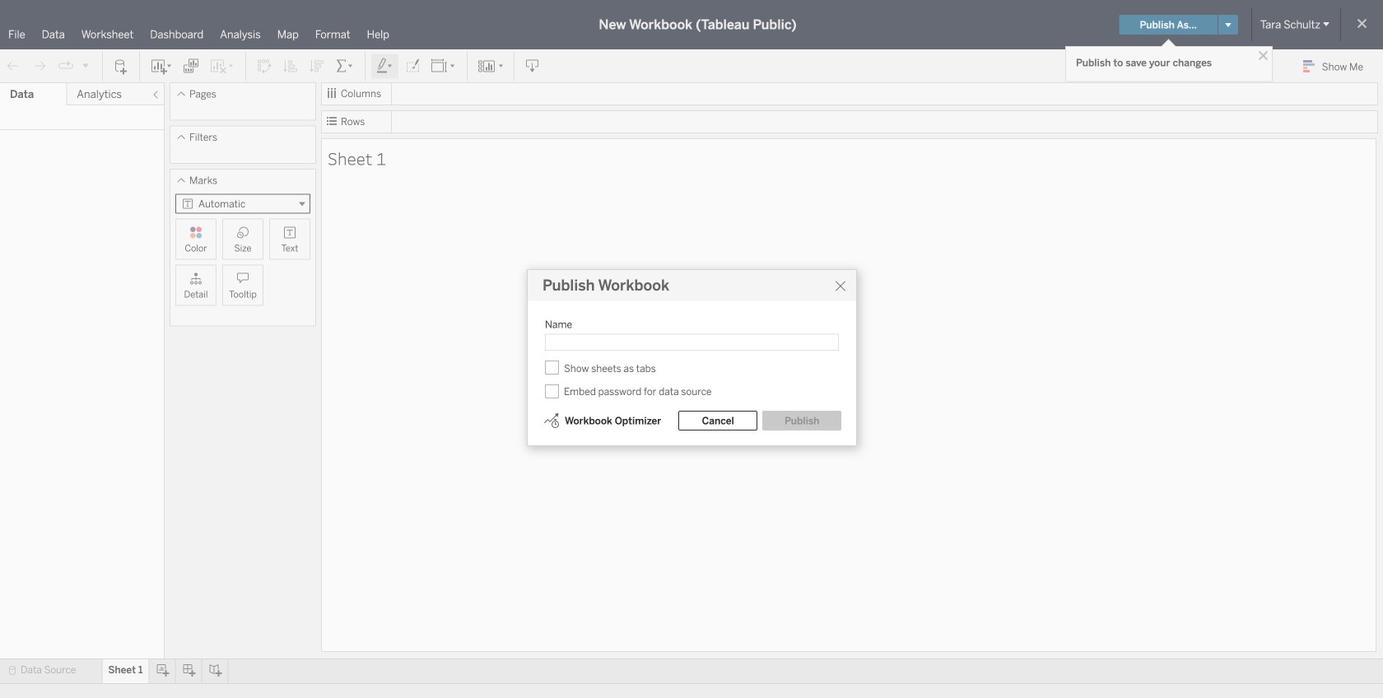 Task type: locate. For each thing, give the bounding box(es) containing it.
None text field
[[545, 334, 839, 351]]

totals image
[[335, 58, 355, 75]]

swap rows and columns image
[[256, 58, 273, 75]]

replay animation image right redo image
[[58, 58, 74, 74]]

redo image
[[31, 58, 48, 75]]

undo image
[[5, 58, 21, 75]]

fit image
[[431, 58, 457, 75]]

replay animation image
[[58, 58, 74, 74], [81, 60, 91, 70]]

replay animation image left new data source icon
[[81, 60, 91, 70]]

new data source image
[[113, 58, 129, 75]]

dialog
[[527, 269, 858, 446]]

sort descending image
[[309, 58, 325, 75]]

sort ascending image
[[283, 58, 299, 75]]



Task type: describe. For each thing, give the bounding box(es) containing it.
format workbook image
[[404, 58, 421, 75]]

show/hide cards image
[[478, 58, 504, 75]]

0 horizontal spatial replay animation image
[[58, 58, 74, 74]]

close image
[[1256, 48, 1272, 63]]

highlight image
[[376, 58, 395, 75]]

new worksheet image
[[150, 58, 173, 75]]

collapse image
[[151, 90, 161, 100]]

download image
[[525, 58, 541, 75]]

duplicate image
[[183, 58, 199, 75]]

clear sheet image
[[209, 58, 236, 75]]

1 horizontal spatial replay animation image
[[81, 60, 91, 70]]



Task type: vqa. For each thing, say whether or not it's contained in the screenshot.
Download ICON
yes



